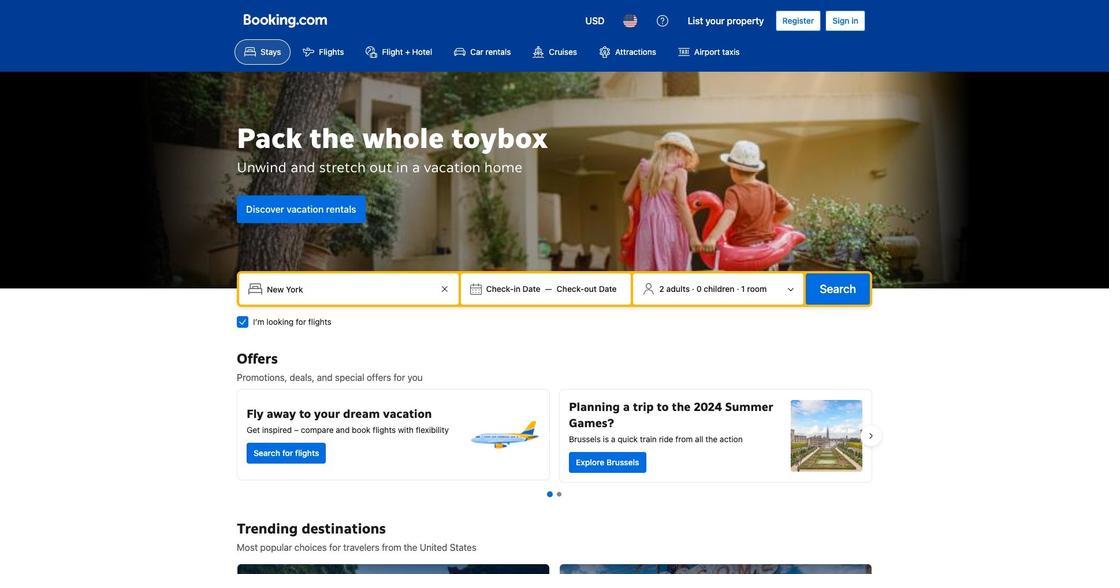 Task type: locate. For each thing, give the bounding box(es) containing it.
fly away to your dream vacation image
[[469, 399, 541, 471]]

region
[[228, 384, 882, 487]]

main content
[[228, 350, 882, 574]]

progress bar
[[547, 491, 562, 497]]

Where are you going? field
[[262, 279, 438, 299]]

booking.com image
[[244, 14, 327, 28]]



Task type: vqa. For each thing, say whether or not it's contained in the screenshot.
offers in the This 19th century walk-up townhouse is located in the Chelsea District and a 5-minute walk from Greenwich Village. The inn offers business services and free Wi-Fi in every room. Each guest room at the European-style Chelsea Inn is uniquely decorated and features cable TV. Every guest room includes a sink and a shared bathroom. The Chelsea Inn is a 4-minute walk from the 14th Street subway station and a 7-minute walk from Union Square.
no



Task type: describe. For each thing, give the bounding box(es) containing it.
explore brussels image
[[791, 400, 863, 472]]



